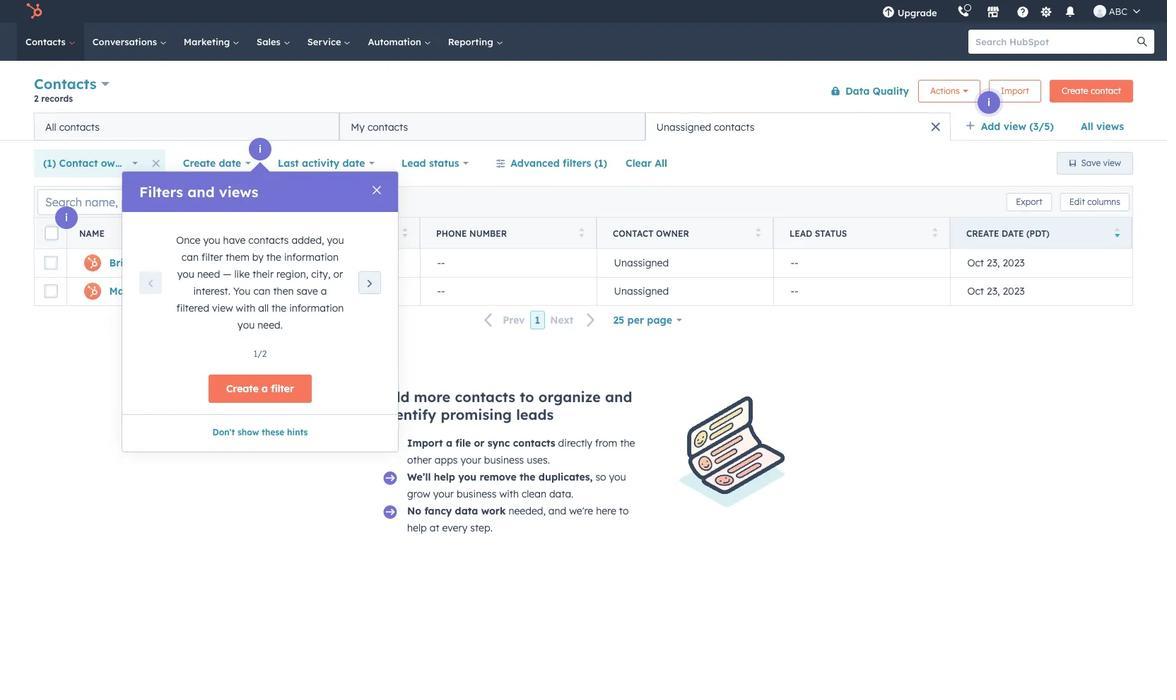 Task type: describe. For each thing, give the bounding box(es) containing it.
search button
[[1130, 30, 1154, 54]]

their
[[253, 268, 274, 281]]

1 vertical spatial can
[[253, 285, 270, 298]]

data
[[845, 84, 870, 97]]

owner inside (1) contact owner popup button
[[101, 157, 131, 170]]

2 vertical spatial i button
[[55, 206, 78, 229]]

sync
[[488, 437, 510, 450]]

add view (3/5) button
[[956, 112, 1072, 141]]

lead for lead status
[[790, 228, 812, 239]]

records
[[41, 93, 73, 104]]

we're
[[569, 505, 593, 517]]

add more contacts to organize and identify promising leads
[[382, 388, 632, 423]]

directly from the other apps your business uses.
[[407, 437, 635, 467]]

1 button
[[530, 311, 545, 329]]

or inside once you have contacts added, you can filter them by the information you need — like their region, city, or interest. you can then save a filtered view with all the information you need.
[[333, 268, 343, 281]]

uses.
[[527, 454, 550, 467]]

all
[[258, 302, 269, 315]]

contact) for emailmaria@hubspot.com
[[230, 285, 273, 298]]

23, for emailmaria@hubspot.com
[[987, 285, 1000, 298]]

1 vertical spatial i
[[259, 143, 262, 156]]

1 date from the left
[[219, 157, 241, 170]]

contact inside popup button
[[59, 157, 98, 170]]

columns
[[1087, 196, 1121, 207]]

quality
[[873, 84, 909, 97]]

phone number
[[436, 228, 507, 239]]

page
[[647, 314, 672, 327]]

apps
[[435, 454, 458, 467]]

import for import a file or sync contacts
[[407, 437, 443, 450]]

0 vertical spatial i button
[[978, 91, 1000, 114]]

press to sort. element for phone number
[[579, 227, 584, 239]]

sales
[[257, 36, 283, 47]]

press to sort. image for email
[[402, 227, 407, 237]]

emailmaria@hubspot.com button
[[243, 277, 420, 305]]

filters
[[139, 183, 183, 201]]

name
[[79, 228, 105, 239]]

create for create contact
[[1062, 85, 1088, 96]]

reporting
[[448, 36, 496, 47]]

press to sort. element for email
[[402, 227, 407, 239]]

all inside clear all button
[[655, 157, 667, 170]]

remove
[[480, 471, 517, 484]]

add for add more contacts to organize and identify promising leads
[[382, 388, 410, 406]]

lead status button
[[392, 149, 478, 177]]

press to sort. element for lead status
[[932, 227, 937, 239]]

add view (3/5)
[[981, 120, 1054, 133]]

we'll help you remove the duplicates,
[[407, 471, 593, 484]]

next
[[550, 314, 574, 327]]

1
[[535, 314, 540, 327]]

save
[[1081, 158, 1101, 168]]

clear all button
[[616, 149, 677, 177]]

save view
[[1081, 158, 1121, 168]]

create date
[[183, 157, 241, 170]]

you up bh@hubspot.com button
[[327, 234, 344, 247]]

directly
[[558, 437, 592, 450]]

abc button
[[1085, 0, 1149, 23]]

you
[[233, 285, 251, 298]]

view inside once you have contacts added, you can filter them by the information you need — like their region, city, or interest. you can then save a filtered view with all the information you need.
[[212, 302, 233, 315]]

hints
[[287, 427, 308, 438]]

(sample for johnson
[[186, 285, 227, 298]]

filter inside once you have contacts added, you can filter them by the information you need — like their region, city, or interest. you can then save a filtered view with all the information you need.
[[201, 251, 223, 264]]

all for all contacts
[[45, 121, 56, 133]]

business inside so you grow your business with clean data.
[[457, 488, 497, 501]]

to inside add more contacts to organize and identify promising leads
[[520, 388, 534, 406]]

you left 'remove'
[[458, 471, 477, 484]]

menu containing abc
[[872, 0, 1150, 23]]

contacts inside 'button'
[[714, 121, 755, 133]]

oct for bh@hubspot.com
[[967, 256, 984, 269]]

contacts inside the contacts link
[[25, 36, 68, 47]]

work
[[481, 505, 506, 517]]

create for create date (pdt)
[[966, 228, 999, 239]]

bh@hubspot.com
[[261, 256, 346, 269]]

save view button
[[1057, 152, 1133, 175]]

all contacts button
[[34, 112, 340, 141]]

data.
[[549, 488, 574, 501]]

region,
[[276, 268, 308, 281]]

status
[[429, 157, 459, 170]]

last activity date button
[[269, 149, 384, 177]]

(1) inside advanced filters (1) button
[[594, 157, 607, 170]]

then
[[273, 285, 294, 298]]

(pdt)
[[1026, 228, 1050, 239]]

maria johnson (sample contact)
[[109, 285, 273, 298]]

—
[[223, 268, 232, 281]]

calling icon image
[[957, 6, 970, 18]]

2023 for bh@hubspot.com
[[1003, 256, 1025, 269]]

added,
[[292, 234, 324, 247]]

leads
[[516, 406, 554, 423]]

automation
[[368, 36, 424, 47]]

the up clean
[[520, 471, 536, 484]]

oct for emailmaria@hubspot.com
[[967, 285, 984, 298]]

lead for lead status
[[402, 157, 426, 170]]

you inside so you grow your business with clean data.
[[609, 471, 626, 484]]

settings image
[[1040, 6, 1053, 19]]

marketplaces button
[[978, 0, 1008, 23]]

1 vertical spatial information
[[289, 302, 344, 315]]

2 date from the left
[[343, 157, 365, 170]]

export
[[1016, 196, 1043, 207]]

1 press to sort. image from the left
[[225, 227, 230, 237]]

to inside the needed, and we're here to help at every step.
[[619, 505, 629, 517]]

emailmaria@hubspot.com
[[261, 285, 391, 298]]

upgrade image
[[882, 6, 895, 19]]

1 vertical spatial views
[[219, 183, 258, 201]]

23, for bh@hubspot.com
[[987, 256, 1000, 269]]

descending sort. press to sort ascending. element
[[1114, 227, 1120, 239]]

contacts button
[[34, 74, 110, 94]]

marketplaces image
[[987, 6, 999, 19]]

city,
[[311, 268, 331, 281]]

export button
[[1007, 193, 1052, 211]]

view for add
[[1004, 120, 1026, 133]]

create date button
[[174, 149, 260, 177]]

0 vertical spatial help
[[434, 471, 455, 484]]

oct 23, 2023 for emailmaria@hubspot.com
[[967, 285, 1025, 298]]

no fancy data work
[[407, 505, 506, 517]]

business inside directly from the other apps your business uses.
[[484, 454, 524, 467]]

halligan
[[139, 256, 181, 269]]

here
[[596, 505, 616, 517]]

(1) contact owner
[[43, 157, 131, 170]]

contact) for bh@hubspot.com
[[228, 256, 271, 269]]

and inside add more contacts to organize and identify promising leads
[[605, 388, 632, 406]]

create date (pdt)
[[966, 228, 1050, 239]]

fancy
[[424, 505, 452, 517]]

contacts link
[[17, 23, 84, 61]]

lead status
[[402, 157, 459, 170]]

data
[[455, 505, 478, 517]]

your inside so you grow your business with clean data.
[[433, 488, 454, 501]]

sales link
[[248, 23, 299, 61]]

don't
[[212, 427, 235, 438]]

date
[[1002, 228, 1024, 239]]

press to sort. image for phone number
[[579, 227, 584, 237]]

2023 for emailmaria@hubspot.com
[[1003, 285, 1025, 298]]

once
[[176, 234, 200, 247]]

1 horizontal spatial or
[[474, 437, 485, 450]]

1 press to sort. element from the left
[[225, 227, 230, 239]]

notifications button
[[1058, 0, 1082, 23]]

edit
[[1069, 196, 1085, 207]]

calling icon button
[[951, 2, 975, 21]]



Task type: vqa. For each thing, say whether or not it's contained in the screenshot.
the topmost Oct
yes



Task type: locate. For each thing, give the bounding box(es) containing it.
0 horizontal spatial with
[[236, 302, 255, 315]]

and down data.
[[548, 505, 566, 517]]

help image
[[1016, 6, 1029, 19]]

0 horizontal spatial date
[[219, 157, 241, 170]]

0 horizontal spatial press to sort. image
[[402, 227, 407, 237]]

all inside all contacts button
[[45, 121, 56, 133]]

0 horizontal spatial views
[[219, 183, 258, 201]]

1 horizontal spatial can
[[253, 285, 270, 298]]

create left date on the top right of the page
[[966, 228, 999, 239]]

settings link
[[1038, 4, 1055, 19]]

you left need.
[[238, 319, 255, 332]]

filter
[[201, 251, 223, 264], [271, 382, 294, 395]]

press to sort. image up them
[[225, 227, 230, 237]]

1 vertical spatial or
[[474, 437, 485, 450]]

2 vertical spatial i
[[65, 211, 68, 224]]

can down once
[[182, 251, 199, 264]]

date up filters and views
[[219, 157, 241, 170]]

import
[[1001, 85, 1029, 96], [407, 437, 443, 450]]

2 horizontal spatial and
[[605, 388, 632, 406]]

information down 'added,'
[[284, 251, 339, 264]]

0 vertical spatial 2023
[[1003, 256, 1025, 269]]

previous image
[[145, 279, 156, 290]]

menu
[[872, 0, 1150, 23]]

information
[[284, 251, 339, 264], [289, 302, 344, 315]]

help button
[[1011, 0, 1035, 23]]

1 unassigned button from the top
[[597, 249, 773, 277]]

1 2023 from the top
[[1003, 256, 1025, 269]]

last
[[278, 157, 299, 170]]

0 vertical spatial views
[[1096, 120, 1124, 133]]

2 oct from the top
[[967, 285, 984, 298]]

add for add view (3/5)
[[981, 120, 1001, 133]]

5 press to sort. element from the left
[[932, 227, 937, 239]]

2 horizontal spatial i
[[988, 96, 990, 109]]

last activity date
[[278, 157, 365, 170]]

you up maria johnson (sample contact) link
[[177, 268, 194, 281]]

create down 1/2
[[226, 382, 259, 395]]

your up fancy
[[433, 488, 454, 501]]

view
[[1004, 120, 1026, 133], [1103, 158, 1121, 168], [212, 302, 233, 315]]

marketing link
[[175, 23, 248, 61]]

1 vertical spatial help
[[407, 522, 427, 534]]

create for create a filter
[[226, 382, 259, 395]]

close image
[[373, 186, 381, 194]]

contacts inside once you have contacts added, you can filter them by the information you need — like their region, city, or interest. you can then save a filtered view with all the information you need.
[[248, 234, 289, 247]]

data quality button
[[821, 77, 910, 105]]

automation link
[[359, 23, 440, 61]]

create for create date
[[183, 157, 216, 170]]

help down the apps
[[434, 471, 455, 484]]

contact
[[1091, 85, 1121, 96]]

2 horizontal spatial i button
[[978, 91, 1000, 114]]

1 oct from the top
[[967, 256, 984, 269]]

--
[[437, 256, 445, 269], [791, 256, 799, 269], [437, 285, 445, 298], [791, 285, 799, 298]]

unassigned button down contact owner
[[597, 249, 773, 277]]

the inside directly from the other apps your business uses.
[[620, 437, 635, 450]]

brian halligan (sample contact)
[[109, 256, 271, 269]]

and inside the needed, and we're here to help at every step.
[[548, 505, 566, 517]]

and for we're
[[548, 505, 566, 517]]

create a filter link
[[209, 375, 312, 403]]

4 press to sort. element from the left
[[755, 227, 761, 239]]

1 horizontal spatial and
[[548, 505, 566, 517]]

0 horizontal spatial view
[[212, 302, 233, 315]]

2 unassigned button from the top
[[597, 277, 773, 305]]

import a file or sync contacts
[[407, 437, 555, 450]]

i button up add view (3/5)
[[978, 91, 1000, 114]]

all right clear
[[655, 157, 667, 170]]

1 horizontal spatial all
[[655, 157, 667, 170]]

the right from
[[620, 437, 635, 450]]

contacts down hubspot link
[[25, 36, 68, 47]]

and down create date
[[188, 183, 215, 201]]

0 vertical spatial lead
[[402, 157, 426, 170]]

information down emailmaria@hubspot.com
[[289, 302, 344, 315]]

emailmaria@hubspot.com link
[[261, 285, 391, 298]]

at
[[430, 522, 439, 534]]

your down file
[[461, 454, 481, 467]]

view inside popup button
[[1004, 120, 1026, 133]]

i button left last
[[249, 138, 271, 160]]

0 vertical spatial view
[[1004, 120, 1026, 133]]

you right so in the bottom of the page
[[609, 471, 626, 484]]

Search name, phone, email addresses, or company search field
[[37, 189, 209, 215]]

needed,
[[509, 505, 546, 517]]

unassigned down contact owner
[[614, 256, 669, 269]]

a right save
[[321, 285, 327, 298]]

1 horizontal spatial contact
[[613, 228, 654, 239]]

(sample down once
[[184, 256, 225, 269]]

you left have
[[203, 234, 220, 247]]

1 vertical spatial (sample
[[186, 285, 227, 298]]

maria
[[109, 285, 138, 298]]

2 horizontal spatial all
[[1081, 120, 1093, 133]]

view right save on the right of page
[[1103, 158, 1121, 168]]

next image
[[364, 279, 375, 290]]

filters and views
[[139, 183, 258, 201]]

(1) inside (1) contact owner popup button
[[43, 157, 56, 170]]

organize
[[539, 388, 601, 406]]

1 23, from the top
[[987, 256, 1000, 269]]

create contact button
[[1050, 80, 1133, 102]]

hubspot link
[[17, 3, 53, 20]]

to
[[520, 388, 534, 406], [619, 505, 629, 517]]

0 horizontal spatial and
[[188, 183, 215, 201]]

or
[[333, 268, 343, 281], [474, 437, 485, 450]]

view inside button
[[1103, 158, 1121, 168]]

with
[[236, 302, 255, 315], [499, 488, 519, 501]]

1 horizontal spatial views
[[1096, 120, 1124, 133]]

data quality
[[845, 84, 909, 97]]

create inside button
[[1062, 85, 1088, 96]]

(sample for halligan
[[184, 256, 225, 269]]

to right here
[[619, 505, 629, 517]]

2 press to sort. image from the left
[[579, 227, 584, 237]]

all down create contact button
[[1081, 120, 1093, 133]]

0 horizontal spatial can
[[182, 251, 199, 264]]

0 horizontal spatial owner
[[101, 157, 131, 170]]

create inside popup button
[[183, 157, 216, 170]]

unassigned button for emailmaria@hubspot.com
[[597, 277, 773, 305]]

duplicates,
[[539, 471, 593, 484]]

the right all
[[272, 302, 286, 315]]

with inside once you have contacts added, you can filter them by the information you need — like their region, city, or interest. you can then save a filtered view with all the information you need.
[[236, 302, 255, 315]]

1 press to sort. image from the left
[[402, 227, 407, 237]]

search image
[[1137, 37, 1147, 47]]

1 vertical spatial import
[[407, 437, 443, 450]]

1 vertical spatial unassigned
[[614, 256, 669, 269]]

1 vertical spatial view
[[1103, 158, 1121, 168]]

contact owner
[[613, 228, 689, 239]]

1 vertical spatial contact
[[613, 228, 654, 239]]

filter up these
[[271, 382, 294, 395]]

view for save
[[1103, 158, 1121, 168]]

all views link
[[1072, 112, 1133, 141]]

don't show these hints button
[[212, 423, 308, 440]]

25 per page
[[613, 314, 672, 327]]

1 horizontal spatial a
[[321, 285, 327, 298]]

views down contact
[[1096, 120, 1124, 133]]

lead inside popup button
[[402, 157, 426, 170]]

status
[[815, 228, 847, 239]]

clear all
[[626, 157, 667, 170]]

my contacts
[[351, 121, 408, 133]]

notifications image
[[1064, 6, 1076, 19]]

and up from
[[605, 388, 632, 406]]

1 oct 23, 2023 from the top
[[967, 256, 1025, 269]]

reporting link
[[440, 23, 511, 61]]

lead left the status
[[402, 157, 426, 170]]

2 horizontal spatial press to sort. image
[[932, 227, 937, 237]]

2 vertical spatial and
[[548, 505, 566, 517]]

2 vertical spatial a
[[446, 437, 452, 450]]

1 vertical spatial filter
[[271, 382, 294, 395]]

2 press to sort. element from the left
[[402, 227, 407, 239]]

i button left name
[[55, 206, 78, 229]]

0 vertical spatial a
[[321, 285, 327, 298]]

1 horizontal spatial owner
[[656, 228, 689, 239]]

all contacts
[[45, 121, 100, 133]]

with down you
[[236, 302, 255, 315]]

can down "their"
[[253, 285, 270, 298]]

1 horizontal spatial press to sort. image
[[579, 227, 584, 237]]

edit columns
[[1069, 196, 1121, 207]]

no
[[407, 505, 421, 517]]

unassigned button up 'page'
[[597, 277, 773, 305]]

grow
[[407, 488, 430, 501]]

1 horizontal spatial (1)
[[594, 157, 607, 170]]

business up 'we'll help you remove the duplicates,' at the bottom
[[484, 454, 524, 467]]

0 horizontal spatial i
[[65, 211, 68, 224]]

views down the "create date" popup button
[[219, 183, 258, 201]]

0 horizontal spatial import
[[407, 437, 443, 450]]

1 horizontal spatial lead
[[790, 228, 812, 239]]

add inside popup button
[[981, 120, 1001, 133]]

Search HubSpot search field
[[969, 30, 1142, 54]]

0 horizontal spatial a
[[262, 382, 268, 395]]

contact down all contacts
[[59, 157, 98, 170]]

a left file
[[446, 437, 452, 450]]

0 horizontal spatial to
[[520, 388, 534, 406]]

a inside once you have contacts added, you can filter them by the information you need — like their region, city, or interest. you can then save a filtered view with all the information you need.
[[321, 285, 327, 298]]

unassigned
[[656, 121, 711, 133], [614, 256, 669, 269], [614, 285, 669, 298]]

help down no
[[407, 522, 427, 534]]

(sample down need on the top left of page
[[186, 285, 227, 298]]

0 horizontal spatial or
[[333, 268, 343, 281]]

1 vertical spatial your
[[433, 488, 454, 501]]

1 vertical spatial contacts
[[34, 75, 97, 93]]

add left more
[[382, 388, 410, 406]]

add
[[981, 120, 1001, 133], [382, 388, 410, 406]]

2 vertical spatial view
[[212, 302, 233, 315]]

2 vertical spatial unassigned
[[614, 285, 669, 298]]

2 oct 23, 2023 from the top
[[967, 285, 1025, 298]]

oct 23, 2023 for bh@hubspot.com
[[967, 256, 1025, 269]]

the
[[266, 251, 281, 264], [272, 302, 286, 315], [620, 437, 635, 450], [520, 471, 536, 484]]

upgrade
[[898, 7, 937, 18]]

2 press to sort. image from the left
[[755, 227, 761, 237]]

filter up need on the top left of page
[[201, 251, 223, 264]]

0 horizontal spatial filter
[[201, 251, 223, 264]]

prev button
[[476, 311, 530, 330]]

(1) contact owner button
[[34, 149, 147, 177]]

press to sort. image
[[225, 227, 230, 237], [755, 227, 761, 237]]

0 vertical spatial can
[[182, 251, 199, 264]]

and for views
[[188, 183, 215, 201]]

0 vertical spatial and
[[188, 183, 215, 201]]

0 vertical spatial your
[[461, 454, 481, 467]]

interest.
[[193, 285, 230, 298]]

press to sort. element for contact owner
[[755, 227, 761, 239]]

oct 23, 2023
[[967, 256, 1025, 269], [967, 285, 1025, 298]]

add down import button at the right top
[[981, 120, 1001, 133]]

0 vertical spatial information
[[284, 251, 339, 264]]

lead left status
[[790, 228, 812, 239]]

0 horizontal spatial contact
[[59, 157, 98, 170]]

help inside the needed, and we're here to help at every step.
[[407, 522, 427, 534]]

brad klo image
[[1093, 5, 1106, 18]]

my contacts button
[[340, 112, 645, 141]]

all down 2 records
[[45, 121, 56, 133]]

0 vertical spatial business
[[484, 454, 524, 467]]

unassigned inside 'button'
[[656, 121, 711, 133]]

0 vertical spatial i
[[988, 96, 990, 109]]

0 horizontal spatial your
[[433, 488, 454, 501]]

1 horizontal spatial to
[[619, 505, 629, 517]]

1 horizontal spatial filter
[[271, 382, 294, 395]]

import inside button
[[1001, 85, 1029, 96]]

advanced
[[511, 157, 560, 170]]

press to sort. image left lead status
[[755, 227, 761, 237]]

press to sort. element
[[225, 227, 230, 239], [402, 227, 407, 239], [579, 227, 584, 239], [755, 227, 761, 239], [932, 227, 937, 239]]

(3/5)
[[1029, 120, 1054, 133]]

contacts inside popup button
[[34, 75, 97, 93]]

unassigned up clear all button
[[656, 121, 711, 133]]

view down interest. at the top of page
[[212, 302, 233, 315]]

all inside the all views link
[[1081, 120, 1093, 133]]

1 vertical spatial with
[[499, 488, 519, 501]]

2 records
[[34, 93, 73, 104]]

date right activity
[[343, 157, 365, 170]]

need
[[197, 268, 220, 281]]

contacts banner
[[34, 72, 1133, 112]]

unassigned up 25 per page at the right
[[614, 285, 669, 298]]

2
[[34, 93, 39, 104]]

bh@hubspot.com link
[[261, 256, 346, 269]]

1 horizontal spatial view
[[1004, 120, 1026, 133]]

your inside directly from the other apps your business uses.
[[461, 454, 481, 467]]

2 horizontal spatial a
[[446, 437, 452, 450]]

import up add view (3/5) popup button
[[1001, 85, 1029, 96]]

0 vertical spatial import
[[1001, 85, 1029, 96]]

brian halligan (sample contact) link
[[109, 256, 271, 269]]

0 vertical spatial contact)
[[228, 256, 271, 269]]

by
[[252, 251, 264, 264]]

file
[[455, 437, 471, 450]]

1 horizontal spatial import
[[1001, 85, 1029, 96]]

unassigned button
[[597, 249, 773, 277], [597, 277, 773, 305]]

(1) right filters
[[594, 157, 607, 170]]

them
[[226, 251, 250, 264]]

create up filters and views
[[183, 157, 216, 170]]

1 horizontal spatial your
[[461, 454, 481, 467]]

service
[[307, 36, 344, 47]]

1 vertical spatial oct
[[967, 285, 984, 298]]

1 horizontal spatial add
[[981, 120, 1001, 133]]

a for create a filter
[[262, 382, 268, 395]]

0 vertical spatial oct
[[967, 256, 984, 269]]

unassigned for emailmaria@hubspot.com
[[614, 285, 669, 298]]

i button
[[978, 91, 1000, 114], [249, 138, 271, 160], [55, 206, 78, 229]]

0 vertical spatial to
[[520, 388, 534, 406]]

all views
[[1081, 120, 1124, 133]]

next button
[[545, 311, 604, 330]]

the right the by
[[266, 251, 281, 264]]

create left contact
[[1062, 85, 1088, 96]]

1 vertical spatial contact)
[[230, 285, 273, 298]]

hubspot image
[[25, 3, 42, 20]]

every
[[442, 522, 468, 534]]

or right city,
[[333, 268, 343, 281]]

clean
[[522, 488, 546, 501]]

0 vertical spatial contact
[[59, 157, 98, 170]]

1 vertical spatial to
[[619, 505, 629, 517]]

0 horizontal spatial all
[[45, 121, 56, 133]]

0 horizontal spatial add
[[382, 388, 410, 406]]

1 horizontal spatial date
[[343, 157, 365, 170]]

unassigned button for bh@hubspot.com
[[597, 249, 773, 277]]

import for import
[[1001, 85, 1029, 96]]

import up other
[[407, 437, 443, 450]]

3 press to sort. element from the left
[[579, 227, 584, 239]]

actions
[[930, 85, 960, 96]]

descending sort. press to sort ascending. image
[[1114, 227, 1120, 237]]

0 vertical spatial contacts
[[25, 36, 68, 47]]

1 vertical spatial owner
[[656, 228, 689, 239]]

with inside so you grow your business with clean data.
[[499, 488, 519, 501]]

1 horizontal spatial i
[[259, 143, 262, 156]]

0 horizontal spatial i button
[[55, 206, 78, 229]]

0 vertical spatial add
[[981, 120, 1001, 133]]

2 23, from the top
[[987, 285, 1000, 298]]

show
[[238, 427, 259, 438]]

1 vertical spatial a
[[262, 382, 268, 395]]

these
[[262, 427, 284, 438]]

press to sort. image
[[402, 227, 407, 237], [579, 227, 584, 237], [932, 227, 937, 237]]

a for import a file or sync contacts
[[446, 437, 452, 450]]

(1) down all contacts
[[43, 157, 56, 170]]

contacts inside add more contacts to organize and identify promising leads
[[455, 388, 515, 406]]

0 vertical spatial or
[[333, 268, 343, 281]]

a down 1/2
[[262, 382, 268, 395]]

number
[[469, 228, 507, 239]]

identify
[[382, 406, 436, 423]]

3 press to sort. image from the left
[[932, 227, 937, 237]]

like
[[234, 268, 250, 281]]

to left organize
[[520, 388, 534, 406]]

press to sort. image for lead status
[[932, 227, 937, 237]]

1 horizontal spatial help
[[434, 471, 455, 484]]

2 (1) from the left
[[594, 157, 607, 170]]

1 horizontal spatial with
[[499, 488, 519, 501]]

or right file
[[474, 437, 485, 450]]

0 vertical spatial 23,
[[987, 256, 1000, 269]]

unassigned contacts
[[656, 121, 755, 133]]

pagination navigation
[[476, 311, 604, 330]]

1 horizontal spatial i button
[[249, 138, 271, 160]]

view left (3/5)
[[1004, 120, 1026, 133]]

with down 'we'll help you remove the duplicates,' at the bottom
[[499, 488, 519, 501]]

save
[[297, 285, 318, 298]]

add inside add more contacts to organize and identify promising leads
[[382, 388, 410, 406]]

1 vertical spatial business
[[457, 488, 497, 501]]

2 2023 from the top
[[1003, 285, 1025, 298]]

contacts up records on the left of the page
[[34, 75, 97, 93]]

so you grow your business with clean data.
[[407, 471, 626, 501]]

all
[[1081, 120, 1093, 133], [45, 121, 56, 133], [655, 157, 667, 170]]

email
[[259, 228, 287, 239]]

1 vertical spatial add
[[382, 388, 410, 406]]

1 (1) from the left
[[43, 157, 56, 170]]

0 vertical spatial unassigned
[[656, 121, 711, 133]]

0 vertical spatial oct 23, 2023
[[967, 256, 1025, 269]]

1/2
[[254, 349, 267, 359]]

contact down clear
[[613, 228, 654, 239]]

contacts
[[59, 121, 100, 133], [368, 121, 408, 133], [714, 121, 755, 133], [248, 234, 289, 247], [455, 388, 515, 406], [513, 437, 555, 450]]

unassigned for bh@hubspot.com
[[614, 256, 669, 269]]

business up data
[[457, 488, 497, 501]]

0 vertical spatial filter
[[201, 251, 223, 264]]

all for all views
[[1081, 120, 1093, 133]]

edit columns button
[[1060, 193, 1130, 211]]

1 vertical spatial i button
[[249, 138, 271, 160]]

clear
[[626, 157, 652, 170]]



